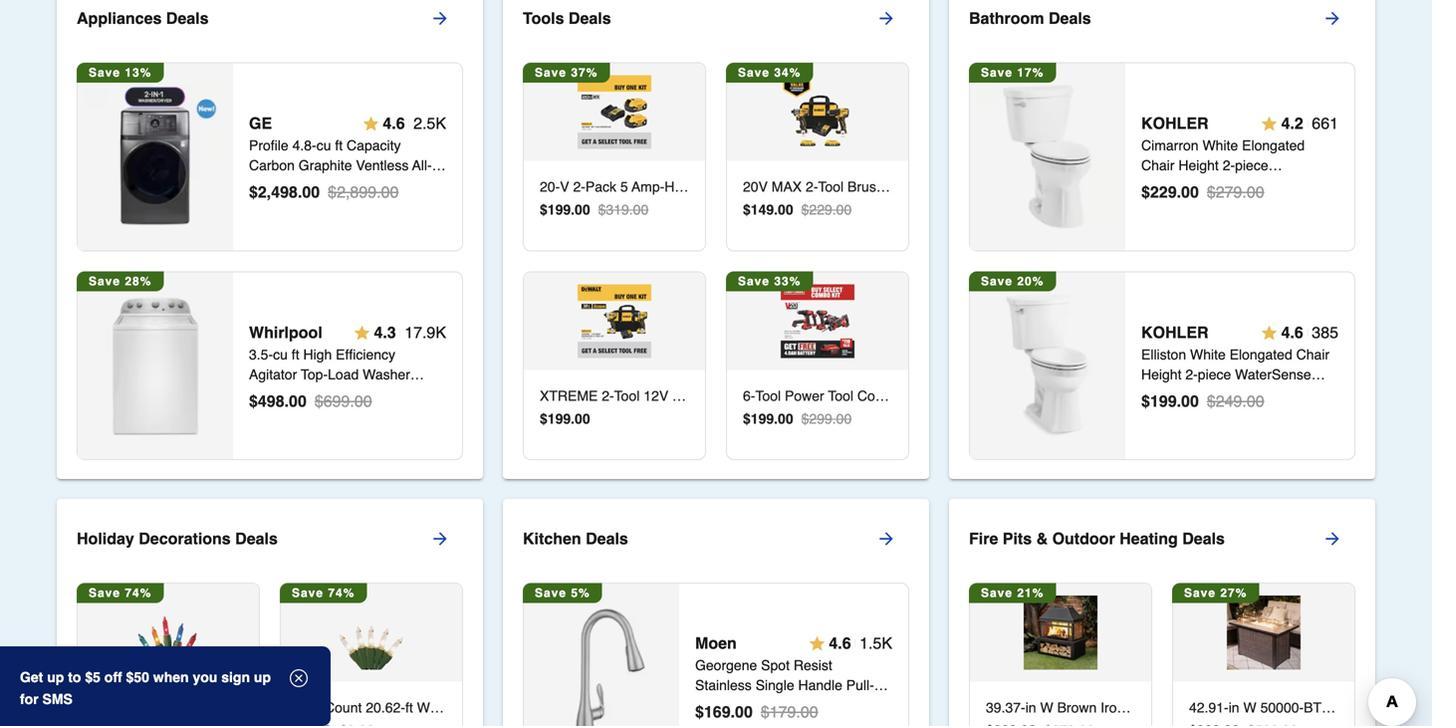 Task type: vqa. For each thing, say whether or not it's contained in the screenshot.
right Home,
no



Task type: locate. For each thing, give the bounding box(es) containing it.
white right elliston
[[1190, 347, 1226, 363]]

bathroom image for $ 199 . 00 $249.00
[[977, 294, 1119, 437]]

$ for $ 199 . 00
[[540, 411, 548, 427]]

1 horizontal spatial 4.6
[[829, 634, 851, 652]]

1 horizontal spatial kitchen
[[733, 697, 779, 713]]

1.28- right 229
[[1238, 197, 1270, 213]]

in inside elliston white elongated chair height 2-piece watersense soft close toilet 12-in rough-in 1.28-gpf
[[1327, 387, 1338, 403]]

rough- inside cimarron white elongated chair height 2-piece watersense soft close toilet 12-in rough-in 1.28-gpf
[[1177, 197, 1222, 213]]

fire pits & outdoor heating image for save 21%
[[1024, 596, 1098, 670]]

4.6 1.5k
[[829, 634, 893, 652]]

0 horizontal spatial gpf
[[1173, 407, 1202, 422]]

tools deals
[[523, 9, 611, 27]]

0 vertical spatial close
[[1250, 178, 1286, 193]]

close inside cimarron white elongated chair height 2-piece watersense soft close toilet 12-in rough-in 1.28-gpf
[[1250, 178, 1286, 193]]

74% down holiday
[[125, 586, 152, 600]]

burning
[[1170, 700, 1218, 716]]

1 horizontal spatial holiday decorations image
[[335, 596, 409, 670]]

0 vertical spatial soft
[[1222, 178, 1247, 193]]

watersense down cimarron
[[1142, 178, 1218, 193]]

1 holiday decorations image from the left
[[131, 596, 205, 670]]

white up $279.00
[[1203, 138, 1239, 154]]

0 horizontal spatial up
[[47, 669, 64, 685]]

save left 13%
[[89, 66, 121, 79]]

1 vertical spatial chair
[[1297, 347, 1330, 363]]

. for $ 149 . 00 $229.00
[[774, 202, 778, 218]]

deals
[[166, 9, 209, 27], [569, 9, 611, 27], [1049, 9, 1092, 27], [235, 530, 278, 548], [586, 530, 628, 548], [1183, 530, 1225, 548]]

$ 229 . 00 $279.00
[[1142, 183, 1265, 201]]

piece inside elliston white elongated chair height 2-piece watersense soft close toilet 12-in rough-in 1.28-gpf
[[1198, 367, 1232, 383]]

1 horizontal spatial soft
[[1222, 178, 1247, 193]]

1 horizontal spatial toilet
[[1290, 178, 1322, 193]]

elongated for 4.2 661
[[1242, 138, 1305, 154]]

0 horizontal spatial kitchen
[[523, 530, 581, 548]]

faucet
[[783, 697, 826, 713]]

watersense up $249.00
[[1235, 367, 1312, 383]]

save 20%
[[981, 275, 1044, 289]]

2- inside elliston white elongated chair height 2-piece watersense soft close toilet 12-in rough-in 1.28-gpf
[[1186, 367, 1198, 383]]

rating filled image left 4.6 385
[[1262, 325, 1278, 341]]

1 horizontal spatial piece
[[1235, 158, 1269, 174]]

0 vertical spatial height
[[1179, 158, 1219, 174]]

2 rating filled image from the left
[[1262, 116, 1278, 132]]

1.28- for $ 229 . 00 $279.00
[[1238, 197, 1270, 213]]

elongated inside cimarron white elongated chair height 2-piece watersense soft close toilet 12-in rough-in 1.28-gpf
[[1242, 138, 1305, 154]]

off
[[104, 669, 122, 685]]

fire left pits
[[969, 530, 999, 548]]

0 horizontal spatial fire pits & outdoor heating image
[[1024, 596, 1098, 670]]

. for $ 199 . 00 $249.00
[[1177, 392, 1182, 410]]

kitchen down single
[[733, 697, 779, 713]]

elongated down 4.2
[[1242, 138, 1305, 154]]

chair for $ 199 . 00 $249.00
[[1297, 347, 1330, 363]]

1 vertical spatial in
[[1327, 387, 1338, 403]]

1 horizontal spatial watersense
[[1235, 367, 1312, 383]]

in right 229
[[1222, 197, 1234, 213]]

height inside cimarron white elongated chair height 2-piece watersense soft close toilet 12-in rough-in 1.28-gpf
[[1179, 158, 1219, 174]]

ge
[[249, 114, 272, 133]]

$50
[[126, 669, 149, 685]]

12- inside elliston white elongated chair height 2-piece watersense soft close toilet 12-in rough-in 1.28-gpf
[[1246, 387, 1266, 403]]

height for 199
[[1142, 367, 1182, 383]]

2- up $279.00
[[1223, 158, 1235, 174]]

toilet inside elliston white elongated chair height 2-piece watersense soft close toilet 12-in rough-in 1.28-gpf
[[1210, 387, 1242, 403]]

12- inside cimarron white elongated chair height 2-piece watersense soft close toilet 12-in rough-in 1.28-gpf
[[1142, 197, 1162, 213]]

graphite
[[299, 158, 352, 174]]

$ 199 . 00 $319.00
[[540, 202, 649, 218]]

. for $ 199 . 00 $319.00
[[571, 202, 575, 218]]

1 kohler from the top
[[1142, 114, 1209, 133]]

0 vertical spatial 2-
[[1223, 158, 1235, 174]]

rough- down 4.6 385
[[1281, 387, 1327, 403]]

1 vertical spatial ft
[[292, 347, 299, 363]]

cu up graphite
[[316, 138, 331, 154]]

74%
[[125, 586, 152, 600], [328, 586, 355, 600]]

$ 169 . 00 $179.00
[[695, 703, 819, 721]]

height down elliston
[[1142, 367, 1182, 383]]

soft down elliston
[[1142, 387, 1166, 403]]

in for $249.00
[[1327, 387, 1338, 403]]

1 vertical spatial bathroom image
[[977, 294, 1119, 437]]

watersense inside elliston white elongated chair height 2-piece watersense soft close toilet 12-in rough-in 1.28-gpf
[[1235, 367, 1312, 383]]

1 horizontal spatial 1.28-
[[1238, 197, 1270, 213]]

2- inside cimarron white elongated chair height 2-piece watersense soft close toilet 12-in rough-in 1.28-gpf
[[1223, 158, 1235, 174]]

arrow right image for tools deals
[[877, 8, 897, 28]]

arrow right image
[[430, 8, 450, 28], [877, 8, 897, 28], [430, 529, 450, 549], [877, 529, 897, 549], [1323, 529, 1343, 549]]

tools image for $ 199 . 00 $299.00
[[781, 284, 855, 358]]

piece up $279.00
[[1235, 158, 1269, 174]]

0 horizontal spatial close
[[1170, 387, 1206, 403]]

0 horizontal spatial ft
[[292, 347, 299, 363]]

0 vertical spatial rough-
[[1177, 197, 1222, 213]]

holiday
[[77, 530, 134, 548]]

0 horizontal spatial toilet
[[1210, 387, 1242, 403]]

2 kohler from the top
[[1142, 323, 1209, 342]]

close for $279.00
[[1250, 178, 1286, 193]]

2.5k
[[414, 114, 446, 133]]

rating filled image for 4.6 2.5k
[[363, 116, 379, 132]]

bathroom image
[[977, 85, 1119, 228], [977, 294, 1119, 437]]

appliances deals
[[77, 9, 209, 27]]

plate
[[695, 717, 727, 726]]

you
[[193, 669, 218, 685]]

rating filled image
[[363, 116, 379, 132], [1262, 116, 1278, 132]]

74% down holiday decorations deals link
[[328, 586, 355, 600]]

up
[[47, 669, 64, 685], [254, 669, 271, 685]]

appliances
[[77, 9, 162, 27]]

in left w at the bottom of page
[[1026, 700, 1037, 716]]

toilet for $249.00
[[1210, 387, 1242, 403]]

2 horizontal spatial in
[[1266, 387, 1277, 403]]

in inside cimarron white elongated chair height 2-piece watersense soft close toilet 12-in rough-in 1.28-gpf
[[1222, 197, 1234, 213]]

1 vertical spatial fire
[[1222, 700, 1246, 716]]

1 fire pits & outdoor heating image from the left
[[1024, 596, 1098, 670]]

rating filled image
[[354, 325, 370, 341], [1262, 325, 1278, 341], [809, 635, 825, 651]]

0 horizontal spatial piece
[[1198, 367, 1232, 383]]

0 horizontal spatial chair
[[1142, 158, 1175, 174]]

piece inside cimarron white elongated chair height 2-piece watersense soft close toilet 12-in rough-in 1.28-gpf
[[1235, 158, 1269, 174]]

4.6 up resist
[[829, 634, 851, 652]]

rough- down cimarron
[[1177, 197, 1222, 213]]

appliances image for ge
[[84, 85, 227, 228]]

1.28- inside elliston white elongated chair height 2-piece watersense soft close toilet 12-in rough-in 1.28-gpf
[[1142, 407, 1173, 422]]

in down cimarron
[[1162, 197, 1173, 213]]

0 horizontal spatial save 74%
[[89, 586, 152, 600]]

cu inside profile 4.8-cu ft capacity carbon graphite ventless all- in-one washer/dryer combo energy star
[[316, 138, 331, 154]]

0 vertical spatial fire
[[969, 530, 999, 548]]

piece up $ 199 . 00 $249.00
[[1198, 367, 1232, 383]]

2 bathroom image from the top
[[977, 294, 1119, 437]]

0 vertical spatial in
[[1222, 197, 1234, 213]]

deals right bathroom
[[1049, 9, 1092, 27]]

0 vertical spatial bathroom image
[[977, 85, 1119, 228]]

. for $ 2,498 . 00 $2,899.00
[[298, 183, 302, 201]]

1 vertical spatial rough-
[[1281, 387, 1327, 403]]

2 up from the left
[[254, 669, 271, 685]]

2,498
[[258, 183, 298, 201]]

1 horizontal spatial close
[[1250, 178, 1286, 193]]

fire pits & outdoor heating image
[[1024, 596, 1098, 670], [1227, 596, 1301, 670]]

kitchen
[[523, 530, 581, 548], [733, 697, 779, 713]]

arrow right image inside "fire pits & outdoor heating deals" link
[[1323, 529, 1343, 549]]

1 horizontal spatial in
[[1327, 387, 1338, 403]]

00
[[302, 183, 320, 201], [1182, 183, 1199, 201], [575, 202, 590, 218], [778, 202, 794, 218], [289, 392, 307, 410], [1182, 392, 1199, 410], [575, 411, 590, 427], [778, 411, 794, 427], [735, 703, 753, 721]]

0 vertical spatial 4.6
[[383, 114, 405, 133]]

1 horizontal spatial save 74% link
[[280, 583, 462, 726]]

1 horizontal spatial ft
[[335, 138, 343, 154]]

chair
[[1142, 158, 1175, 174], [1297, 347, 1330, 363]]

0 vertical spatial elongated
[[1242, 138, 1305, 154]]

1.5k
[[860, 634, 893, 652]]

chair inside cimarron white elongated chair height 2-piece watersense soft close toilet 12-in rough-in 1.28-gpf
[[1142, 158, 1175, 174]]

in right $249.00
[[1266, 387, 1277, 403]]

tools image
[[578, 75, 652, 149], [781, 75, 855, 149], [578, 284, 652, 358], [781, 284, 855, 358]]

arrow right image inside holiday decorations deals link
[[430, 529, 450, 549]]

1 horizontal spatial rating filled image
[[809, 635, 825, 651]]

appliances image down 28%
[[84, 294, 227, 437]]

0 vertical spatial piece
[[1235, 158, 1269, 174]]

kohler up elliston
[[1142, 323, 1209, 342]]

1 vertical spatial gpf
[[1173, 407, 1202, 422]]

0 vertical spatial chair
[[1142, 158, 1175, 174]]

0 vertical spatial in
[[1162, 197, 1173, 213]]

chair down cimarron
[[1142, 158, 1175, 174]]

deals inside "link"
[[166, 9, 209, 27]]

199 for $ 199 . 00
[[548, 411, 571, 427]]

0 vertical spatial cu
[[316, 138, 331, 154]]

watersense
[[1142, 178, 1218, 193], [1235, 367, 1312, 383]]

2 holiday decorations image from the left
[[335, 596, 409, 670]]

pit
[[1250, 700, 1266, 716]]

$ for $ 229 . 00 $279.00
[[1142, 183, 1150, 201]]

arrow right image
[[1323, 8, 1343, 28]]

toilet inside cimarron white elongated chair height 2-piece watersense soft close toilet 12-in rough-in 1.28-gpf
[[1290, 178, 1322, 193]]

12- for $ 229 . 00 $279.00
[[1142, 197, 1162, 213]]

save left 28%
[[89, 275, 121, 289]]

199 for $ 199 . 00 $249.00
[[1150, 392, 1177, 410]]

0 horizontal spatial rating filled image
[[363, 116, 379, 132]]

$ for $ 199 . 00 $299.00
[[743, 411, 751, 427]]

kitchen up save 5%
[[523, 530, 581, 548]]

1.28- down elliston
[[1142, 407, 1173, 422]]

gpf inside cimarron white elongated chair height 2-piece watersense soft close toilet 12-in rough-in 1.28-gpf
[[1270, 197, 1298, 213]]

close inside elliston white elongated chair height 2-piece watersense soft close toilet 12-in rough-in 1.28-gpf
[[1170, 387, 1206, 403]]

height inside elliston white elongated chair height 2-piece watersense soft close toilet 12-in rough-in 1.28-gpf
[[1142, 367, 1182, 383]]

kitchen deals link
[[523, 515, 929, 563]]

save left 33%
[[738, 275, 770, 289]]

0 horizontal spatial holiday decorations image
[[131, 596, 205, 670]]

1 horizontal spatial 12-
[[1246, 387, 1266, 403]]

close for $249.00
[[1170, 387, 1206, 403]]

1 horizontal spatial cu
[[316, 138, 331, 154]]

save 74% down holiday
[[89, 586, 152, 600]]

height for 229
[[1179, 158, 1219, 174]]

(white)
[[249, 387, 294, 403]]

28%
[[125, 275, 152, 289]]

1 vertical spatial piece
[[1198, 367, 1232, 383]]

fire pits & outdoor heating image up pit at the bottom right of page
[[1227, 596, 1301, 670]]

0 horizontal spatial 2-
[[1186, 367, 1198, 383]]

toilet for $279.00
[[1290, 178, 1322, 193]]

1 horizontal spatial 74%
[[328, 586, 355, 600]]

elongated inside elliston white elongated chair height 2-piece watersense soft close toilet 12-in rough-in 1.28-gpf
[[1230, 347, 1293, 363]]

0 horizontal spatial rough-
[[1177, 197, 1222, 213]]

fire pits & outdoor heating image for save 27%
[[1227, 596, 1301, 670]]

deals inside "link"
[[586, 530, 628, 548]]

2 74% from the left
[[328, 586, 355, 600]]

0 vertical spatial ft
[[335, 138, 343, 154]]

$319.00
[[598, 202, 649, 218]]

save 74% down holiday decorations deals link
[[292, 586, 355, 600]]

0 horizontal spatial fire
[[969, 530, 999, 548]]

1 horizontal spatial rough-
[[1281, 387, 1327, 403]]

0 horizontal spatial soft
[[1142, 387, 1166, 403]]

arrow right image inside appliances deals "link"
[[430, 8, 450, 28]]

1 vertical spatial kohler
[[1142, 323, 1209, 342]]

soft inside elliston white elongated chair height 2-piece watersense soft close toilet 12-in rough-in 1.28-gpf
[[1142, 387, 1166, 403]]

soft right 229
[[1222, 178, 1247, 193]]

chair down 4.6 385
[[1297, 347, 1330, 363]]

rating filled image up efficiency
[[354, 325, 370, 341]]

soft for $ 229 . 00 $279.00
[[1222, 178, 1247, 193]]

resist
[[794, 657, 833, 673]]

appliances image
[[84, 85, 227, 228], [84, 294, 227, 437]]

0 horizontal spatial 4.6
[[383, 114, 405, 133]]

tools image for $ 149 . 00 $229.00
[[781, 75, 855, 149]]

outdoor
[[1053, 530, 1115, 548]]

watersense inside cimarron white elongated chair height 2-piece watersense soft close toilet 12-in rough-in 1.28-gpf
[[1142, 178, 1218, 193]]

1 appliances image from the top
[[84, 85, 227, 228]]

close down 4.2
[[1250, 178, 1286, 193]]

2 horizontal spatial 4.6
[[1282, 323, 1304, 342]]

3.5-cu ft high efficiency agitator top-load washer (white)
[[249, 347, 410, 403]]

save 28%
[[89, 275, 152, 289]]

1.28- inside cimarron white elongated chair height 2-piece watersense soft close toilet 12-in rough-in 1.28-gpf
[[1238, 197, 1270, 213]]

. for $ 199 . 00
[[571, 411, 575, 427]]

1 vertical spatial 4.6
[[1282, 323, 1304, 342]]

gpf right $279.00
[[1270, 197, 1298, 213]]

rating filled image left 4.2
[[1262, 116, 1278, 132]]

carbon
[[249, 158, 295, 174]]

4.6 up 'capacity'
[[383, 114, 405, 133]]

elongated up $249.00
[[1230, 347, 1293, 363]]

1 vertical spatial appliances image
[[84, 294, 227, 437]]

up right 'sign'
[[254, 669, 271, 685]]

all-
[[412, 158, 432, 174]]

2 save 74% from the left
[[292, 586, 355, 600]]

$
[[249, 183, 258, 201], [1142, 183, 1150, 201], [540, 202, 548, 218], [743, 202, 751, 218], [249, 392, 258, 410], [1142, 392, 1150, 410], [540, 411, 548, 427], [743, 411, 751, 427], [695, 703, 704, 721]]

0 vertical spatial kitchen
[[523, 530, 581, 548]]

1 vertical spatial cu
[[273, 347, 288, 363]]

appliances image down 13%
[[84, 85, 227, 228]]

deals right tools
[[569, 9, 611, 27]]

1 vertical spatial 2-
[[1186, 367, 1198, 383]]

spot
[[761, 657, 790, 673]]

4.6 385
[[1282, 323, 1339, 342]]

kitchen image
[[530, 605, 673, 726]]

with
[[829, 697, 854, 713]]

1 vertical spatial toilet
[[1210, 387, 1242, 403]]

1 rating filled image from the left
[[363, 116, 379, 132]]

kohler for 229
[[1142, 114, 1209, 133]]

2 vertical spatial 4.6
[[829, 634, 851, 652]]

fire pits & outdoor heating image inside save 27% link
[[1227, 596, 1301, 670]]

$ 149 . 00 $229.00
[[743, 202, 852, 218]]

1 vertical spatial elongated
[[1230, 347, 1293, 363]]

2 appliances image from the top
[[84, 294, 227, 437]]

1 horizontal spatial rating filled image
[[1262, 116, 1278, 132]]

in inside cimarron white elongated chair height 2-piece watersense soft close toilet 12-in rough-in 1.28-gpf
[[1162, 197, 1173, 213]]

4.3 17.9k
[[374, 323, 446, 342]]

save 17%
[[981, 66, 1044, 79]]

1 vertical spatial white
[[1190, 347, 1226, 363]]

0 horizontal spatial 1.28-
[[1142, 407, 1173, 422]]

1 horizontal spatial up
[[254, 669, 271, 685]]

in for $279.00
[[1222, 197, 1234, 213]]

1 horizontal spatial 2-
[[1223, 158, 1235, 174]]

watersense for $249.00
[[1235, 367, 1312, 383]]

deals up 5%
[[586, 530, 628, 548]]

in for $ 229 . 00 $279.00
[[1162, 197, 1173, 213]]

white inside cimarron white elongated chair height 2-piece watersense soft close toilet 12-in rough-in 1.28-gpf
[[1203, 138, 1239, 154]]

0 vertical spatial 12-
[[1142, 197, 1162, 213]]

elongated
[[1242, 138, 1305, 154], [1230, 347, 1293, 363]]

ft up graphite
[[335, 138, 343, 154]]

fire left pit at the bottom right of page
[[1222, 700, 1246, 716]]

up left to at the bottom
[[47, 669, 64, 685]]

1 horizontal spatial fire pits & outdoor heating image
[[1227, 596, 1301, 670]]

1 vertical spatial close
[[1170, 387, 1206, 403]]

close
[[1250, 178, 1286, 193], [1170, 387, 1206, 403]]

4.6
[[383, 114, 405, 133], [1282, 323, 1304, 342], [829, 634, 851, 652]]

0 horizontal spatial in
[[1222, 197, 1234, 213]]

1 vertical spatial soft
[[1142, 387, 1166, 403]]

cu up agitator
[[273, 347, 288, 363]]

0 horizontal spatial rating filled image
[[354, 325, 370, 341]]

holiday decorations image
[[131, 596, 205, 670], [335, 596, 409, 670]]

1 vertical spatial 1.28-
[[1142, 407, 1173, 422]]

fire pits & outdoor heating image up w at the bottom of page
[[1024, 596, 1098, 670]]

2 fire pits & outdoor heating image from the left
[[1227, 596, 1301, 670]]

$229.00
[[802, 202, 852, 218]]

combo
[[384, 178, 429, 193]]

gpf inside elliston white elongated chair height 2-piece watersense soft close toilet 12-in rough-in 1.28-gpf
[[1173, 407, 1202, 422]]

chair inside elliston white elongated chair height 2-piece watersense soft close toilet 12-in rough-in 1.28-gpf
[[1297, 347, 1330, 363]]

one
[[265, 178, 291, 193]]

georgene
[[695, 657, 757, 673]]

199 for $ 199 . 00 $299.00
[[751, 411, 774, 427]]

0 vertical spatial kohler
[[1142, 114, 1209, 133]]

ft left high
[[292, 347, 299, 363]]

1 vertical spatial in
[[1266, 387, 1277, 403]]

2- for $249.00
[[1186, 367, 1198, 383]]

0 vertical spatial appliances image
[[84, 85, 227, 228]]

arrow right image inside tools deals link
[[877, 8, 897, 28]]

0 horizontal spatial 74%
[[125, 586, 152, 600]]

4.6 for 4.6 385
[[1282, 323, 1304, 342]]

2 horizontal spatial rating filled image
[[1262, 325, 1278, 341]]

498
[[258, 392, 285, 410]]

$ 2,498 . 00 $2,899.00
[[249, 183, 399, 201]]

bathroom image down 20%
[[977, 294, 1119, 437]]

save down holiday decorations deals link
[[292, 586, 324, 600]]

$ for $ 498 . 00 $699.00
[[249, 392, 258, 410]]

moen
[[695, 634, 737, 652]]

save 74%
[[89, 586, 152, 600], [292, 586, 355, 600]]

229
[[1150, 183, 1177, 201]]

white inside elliston white elongated chair height 2-piece watersense soft close toilet 12-in rough-in 1.28-gpf
[[1190, 347, 1226, 363]]

4.6 left 385
[[1282, 323, 1304, 342]]

down
[[695, 697, 729, 713]]

0 vertical spatial toilet
[[1290, 178, 1322, 193]]

rough- inside elliston white elongated chair height 2-piece watersense soft close toilet 12-in rough-in 1.28-gpf
[[1281, 387, 1327, 403]]

top-
[[301, 367, 328, 383]]

0 vertical spatial 1.28-
[[1238, 197, 1270, 213]]

1 vertical spatial height
[[1142, 367, 1182, 383]]

star
[[312, 197, 348, 213]]

0 vertical spatial white
[[1203, 138, 1239, 154]]

2- up $ 199 . 00 $249.00
[[1186, 367, 1198, 383]]

1 vertical spatial kitchen
[[733, 697, 779, 713]]

bathroom image down '17%'
[[977, 85, 1119, 228]]

3.5-
[[249, 347, 273, 363]]

save left '27%'
[[1184, 586, 1216, 600]]

1 horizontal spatial chair
[[1297, 347, 1330, 363]]

cimarron white elongated chair height 2-piece watersense soft close toilet 12-in rough-in 1.28-gpf
[[1142, 138, 1322, 213]]

0 vertical spatial gpf
[[1270, 197, 1298, 213]]

height up '$ 229 . 00 $279.00'
[[1179, 158, 1219, 174]]

1 bathroom image from the top
[[977, 85, 1119, 228]]

gpf left $249.00
[[1173, 407, 1202, 422]]

rough- for $249.00
[[1281, 387, 1327, 403]]

1 vertical spatial 12-
[[1246, 387, 1266, 403]]

close down elliston
[[1170, 387, 1206, 403]]

arrow right image inside kitchen deals "link"
[[877, 529, 897, 549]]

0 horizontal spatial in
[[1026, 700, 1037, 716]]

in down 385
[[1327, 387, 1338, 403]]

4.2
[[1282, 114, 1304, 133]]

1 74% from the left
[[125, 586, 152, 600]]

soft
[[1222, 178, 1247, 193], [1142, 387, 1166, 403]]

in inside elliston white elongated chair height 2-piece watersense soft close toilet 12-in rough-in 1.28-gpf
[[1266, 387, 1277, 403]]

kohler up cimarron
[[1142, 114, 1209, 133]]

rating filled image up resist
[[809, 635, 825, 651]]

1 horizontal spatial gpf
[[1270, 197, 1298, 213]]

bathroom deals
[[969, 9, 1092, 27]]

0 horizontal spatial 12-
[[1142, 197, 1162, 213]]

cimarron
[[1142, 138, 1199, 154]]

deals right the 'appliances'
[[166, 9, 209, 27]]

0 horizontal spatial save 74% link
[[77, 583, 259, 726]]

4.2 661
[[1282, 114, 1339, 133]]

soft inside cimarron white elongated chair height 2-piece watersense soft close toilet 12-in rough-in 1.28-gpf
[[1222, 178, 1247, 193]]

0 horizontal spatial cu
[[273, 347, 288, 363]]

rating filled image up 'capacity'
[[363, 116, 379, 132]]

0 horizontal spatial watersense
[[1142, 178, 1218, 193]]



Task type: describe. For each thing, give the bounding box(es) containing it.
rating filled image for 4.3 17.9k
[[354, 325, 370, 341]]

rating filled image for 4.2 661
[[1262, 116, 1278, 132]]

. for $ 199 . 00 $299.00
[[774, 411, 778, 427]]

2- for $279.00
[[1223, 158, 1235, 174]]

149
[[751, 202, 774, 218]]

energy
[[249, 197, 308, 213]]

gpf for $249.00
[[1173, 407, 1202, 422]]

pits
[[1003, 530, 1032, 548]]

profile 4.8-cu ft capacity carbon graphite ventless all- in-one washer/dryer combo energy star
[[249, 138, 432, 213]]

deals for bathroom deals
[[1049, 9, 1092, 27]]

$2,899.00
[[328, 183, 399, 201]]

capacity
[[347, 138, 401, 154]]

chair for $ 229 . 00 $279.00
[[1142, 158, 1175, 174]]

bathroom deals link
[[969, 0, 1376, 42]]

00 for $ 2,498 . 00 $2,899.00
[[302, 183, 320, 201]]

$ 199 . 00
[[540, 411, 590, 427]]

74% for "holiday decorations" image related to first save 74% link from left
[[125, 586, 152, 600]]

ventless
[[356, 158, 409, 174]]

save 5%
[[535, 586, 590, 600]]

save left 5%
[[535, 586, 567, 600]]

kitchen deals
[[523, 530, 628, 548]]

gpf for $279.00
[[1270, 197, 1298, 213]]

holiday decorations image for first save 74% link from left
[[131, 596, 205, 670]]

2 vertical spatial in
[[1026, 700, 1037, 716]]

cu inside 3.5-cu ft high efficiency agitator top-load washer (white)
[[273, 347, 288, 363]]

decorations
[[139, 530, 231, 548]]

ft inside 3.5-cu ft high efficiency agitator top-load washer (white)
[[292, 347, 299, 363]]

save 13%
[[89, 66, 152, 79]]

pull-
[[847, 677, 874, 693]]

wood-
[[1129, 700, 1170, 716]]

heating
[[1120, 530, 1178, 548]]

rating filled image for 4.6 385
[[1262, 325, 1278, 341]]

20%
[[1017, 275, 1044, 289]]

save left '34%'
[[738, 66, 770, 79]]

fire inside "fire pits & outdoor heating deals" link
[[969, 530, 999, 548]]

save 27% link
[[1173, 583, 1355, 726]]

00 for $ 498 . 00 $699.00
[[289, 392, 307, 410]]

$279.00
[[1207, 183, 1265, 201]]

save down holiday
[[89, 586, 121, 600]]

00 for $ 199 . 00 $299.00
[[778, 411, 794, 427]]

handle
[[798, 677, 843, 693]]

fire pits & outdoor heating deals link
[[969, 515, 1376, 563]]

sign
[[221, 669, 250, 685]]

save 21%
[[981, 586, 1044, 600]]

holiday decorations deals link
[[77, 515, 483, 563]]

elongated for 4.6 385
[[1230, 347, 1293, 363]]

deals right decorations
[[235, 530, 278, 548]]

&
[[1037, 530, 1048, 548]]

. for $ 498 . 00 $699.00
[[285, 392, 289, 410]]

$ for $ 199 . 00 $319.00
[[540, 202, 548, 218]]

4.6 for 4.6 1.5k
[[829, 634, 851, 652]]

$ for $ 199 . 00 $249.00
[[1142, 392, 1150, 410]]

$ for $ 149 . 00 $229.00
[[743, 202, 751, 218]]

4.6 for 4.6 2.5k
[[383, 114, 405, 133]]

385
[[1312, 323, 1339, 342]]

to
[[68, 669, 81, 685]]

piece for $279.00
[[1235, 158, 1269, 174]]

high
[[303, 347, 332, 363]]

kitchen inside "link"
[[523, 530, 581, 548]]

12- for $ 199 . 00 $249.00
[[1246, 387, 1266, 403]]

rating filled image for 4.6 1.5k
[[809, 635, 825, 651]]

deals for appliances deals
[[166, 9, 209, 27]]

soft for $ 199 . 00 $249.00
[[1142, 387, 1166, 403]]

tools
[[523, 9, 564, 27]]

bathroom
[[969, 9, 1045, 27]]

39.37-in w brown iron wood-burning fire pit
[[986, 700, 1266, 716]]

in for $ 199 . 00 $249.00
[[1266, 387, 1277, 403]]

washer
[[363, 367, 410, 383]]

whirlpool
[[249, 323, 323, 342]]

5%
[[571, 586, 590, 600]]

appliances image for whirlpool
[[84, 294, 227, 437]]

fire pits & outdoor heating deals
[[969, 530, 1225, 548]]

sms
[[42, 691, 73, 707]]

00 for $ 199 . 00 $249.00
[[1182, 392, 1199, 410]]

load
[[328, 367, 359, 383]]

ft inside profile 4.8-cu ft capacity carbon graphite ventless all- in-one washer/dryer combo energy star
[[335, 138, 343, 154]]

deals for tools deals
[[569, 9, 611, 27]]

00 for $ 169 . 00 $179.00
[[735, 703, 753, 721]]

37%
[[571, 66, 598, 79]]

when
[[153, 669, 189, 685]]

bathroom image for $ 229 . 00 $279.00
[[977, 85, 1119, 228]]

169
[[704, 703, 731, 721]]

arrow right image for fire pits & outdoor heating deals
[[1323, 529, 1343, 549]]

stainless
[[695, 677, 752, 693]]

georgene spot resist stainless single handle pull- down kitchen faucet with deck plate
[[695, 657, 890, 726]]

w
[[1040, 700, 1054, 716]]

4.3
[[374, 323, 396, 342]]

17%
[[1017, 66, 1044, 79]]

00 for $ 149 . 00 $229.00
[[778, 202, 794, 218]]

save left 20%
[[981, 275, 1013, 289]]

74% for "holiday decorations" image for second save 74% link from left
[[328, 586, 355, 600]]

1 horizontal spatial fire
[[1222, 700, 1246, 716]]

iron
[[1101, 700, 1125, 716]]

save left the 21%
[[981, 586, 1013, 600]]

arrow right image for appliances deals
[[430, 8, 450, 28]]

39.37-
[[986, 700, 1026, 716]]

arrow right image for holiday decorations deals
[[430, 529, 450, 549]]

tools deals link
[[523, 0, 929, 42]]

21%
[[1017, 586, 1044, 600]]

661
[[1312, 114, 1339, 133]]

save left 37% at top left
[[535, 66, 567, 79]]

$5
[[85, 669, 101, 685]]

4.6 2.5k
[[383, 114, 446, 133]]

white for $279.00
[[1203, 138, 1239, 154]]

kohler for 199
[[1142, 323, 1209, 342]]

00 for $ 199 . 00
[[575, 411, 590, 427]]

00 for $ 229 . 00 $279.00
[[1182, 183, 1199, 201]]

elliston
[[1142, 347, 1187, 363]]

deals for kitchen deals
[[586, 530, 628, 548]]

piece for $249.00
[[1198, 367, 1232, 383]]

deck
[[858, 697, 890, 713]]

1 up from the left
[[47, 669, 64, 685]]

elliston white elongated chair height 2-piece watersense soft close toilet 12-in rough-in 1.28-gpf
[[1142, 347, 1338, 422]]

$ for $ 2,498 . 00 $2,899.00
[[249, 183, 258, 201]]

agitator
[[249, 367, 297, 383]]

$299.00
[[802, 411, 852, 427]]

1 save 74% link from the left
[[77, 583, 259, 726]]

2 save 74% link from the left
[[280, 583, 462, 726]]

1.28- for $ 199 . 00 $249.00
[[1142, 407, 1173, 422]]

appliances deals link
[[77, 0, 483, 42]]

199 for $ 199 . 00 $319.00
[[548, 202, 571, 218]]

$699.00
[[315, 392, 372, 410]]

$ 199 . 00 $249.00
[[1142, 392, 1265, 410]]

save left '17%'
[[981, 66, 1013, 79]]

1 save 74% from the left
[[89, 586, 152, 600]]

single
[[756, 677, 795, 693]]

33%
[[774, 275, 801, 289]]

17.9k
[[405, 323, 446, 342]]

efficiency
[[336, 347, 396, 363]]

tools image for $ 199 . 00 $319.00
[[578, 75, 652, 149]]

holiday decorations image for second save 74% link from left
[[335, 596, 409, 670]]

rough- for $279.00
[[1177, 197, 1222, 213]]

kitchen inside "georgene spot resist stainless single handle pull- down kitchen faucet with deck plate"
[[733, 697, 779, 713]]

$ for $ 169 . 00 $179.00
[[695, 703, 704, 721]]

. for $ 229 . 00 $279.00
[[1177, 183, 1182, 201]]

$ 199 . 00 $299.00
[[743, 411, 852, 427]]

arrow right image for kitchen deals
[[877, 529, 897, 549]]

deals right the heating
[[1183, 530, 1225, 548]]

00 for $ 199 . 00 $319.00
[[575, 202, 590, 218]]

watersense for $279.00
[[1142, 178, 1218, 193]]

. for $ 169 . 00 $179.00
[[731, 703, 735, 721]]

white for $249.00
[[1190, 347, 1226, 363]]

save 27%
[[1184, 586, 1248, 600]]



